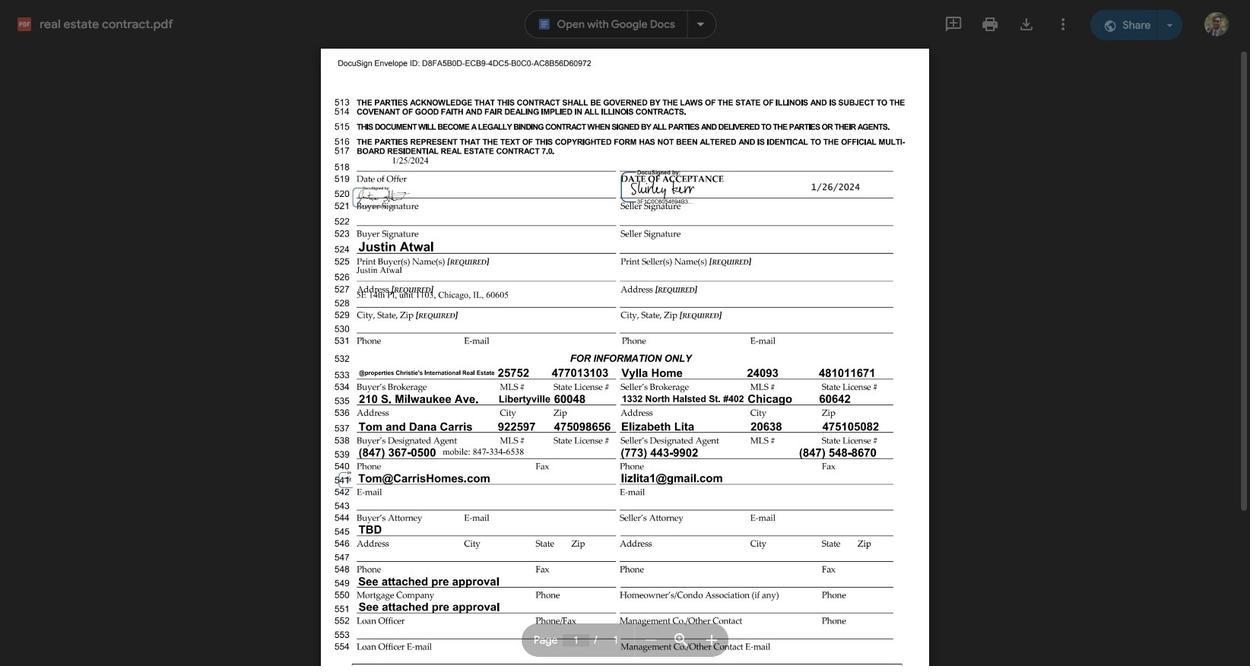 Task type: describe. For each thing, give the bounding box(es) containing it.
document inside showing viewer. element
[[321, 49, 929, 666]]

zoom in image
[[703, 632, 721, 650]]

share. anyone with the link. anyone who has the link can access. no sign-in required. image
[[1103, 19, 1117, 33]]

download image
[[1018, 15, 1036, 33]]

add a comment image
[[945, 15, 963, 33]]

quick sharing actions image
[[1167, 24, 1173, 27]]



Task type: locate. For each thing, give the bounding box(es) containing it.
document
[[321, 49, 929, 666]]

pdf icon image
[[17, 17, 31, 31]]

zoom out image
[[642, 632, 660, 650]]

print image
[[981, 15, 999, 33]]

Page is 1 text field
[[563, 634, 589, 647]]

more actions image
[[1054, 15, 1072, 33]]

showing viewer. element
[[0, 0, 1250, 666]]

page 1 of 1 element
[[522, 624, 634, 657]]

fit to width image
[[672, 632, 691, 650]]

application
[[0, 0, 1250, 666]]



Task type: vqa. For each thing, say whether or not it's contained in the screenshot.
The 'Pdf Icon'
yes



